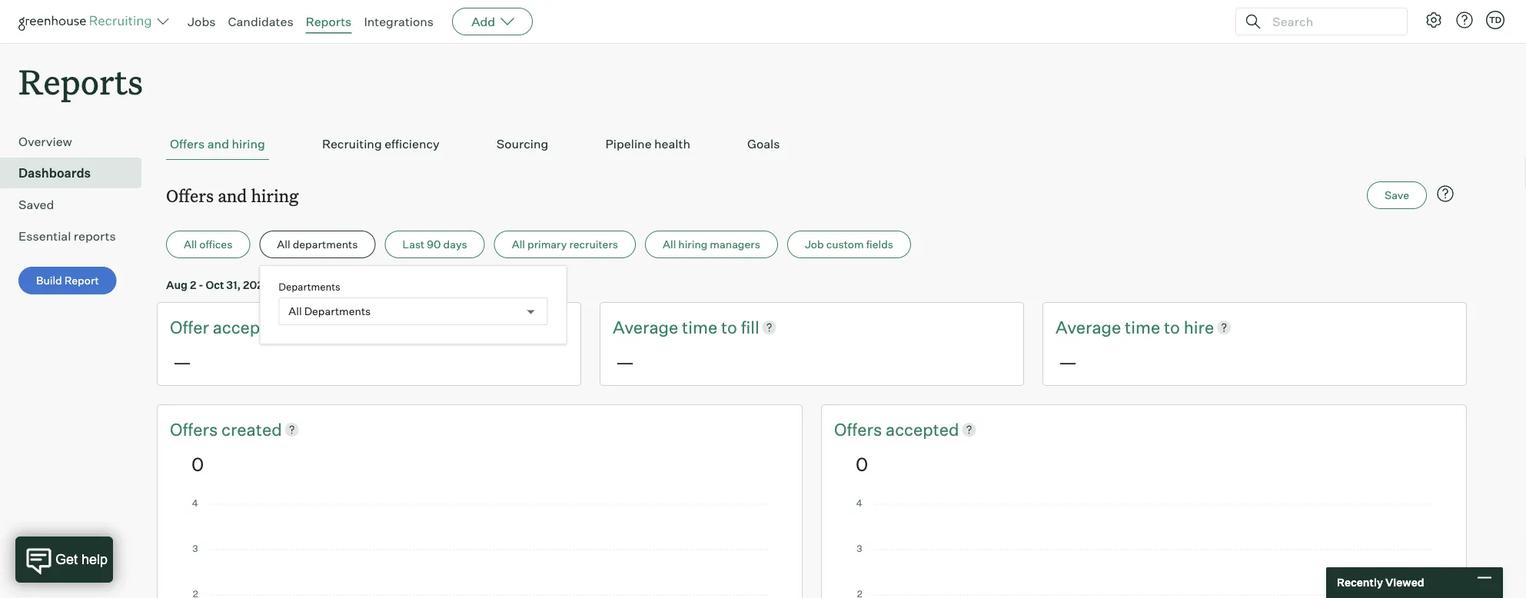 Task type: vqa. For each thing, say whether or not it's contained in the screenshot.
Not Requested dropdown button at the bottom left of the page
no



Task type: locate. For each thing, give the bounding box(es) containing it.
— for hire
[[1059, 350, 1077, 373]]

—
[[173, 350, 192, 373], [616, 350, 634, 373], [1059, 350, 1077, 373]]

candidates link
[[228, 14, 293, 29]]

2 average from the left
[[1056, 317, 1121, 338]]

1 time from the left
[[682, 317, 718, 338]]

td button
[[1483, 8, 1508, 32]]

time link for hire
[[1125, 315, 1164, 339]]

job
[[805, 238, 824, 251]]

0 horizontal spatial average link
[[613, 315, 682, 339]]

aug
[[166, 278, 188, 292], [380, 278, 401, 292]]

job custom fields
[[805, 238, 894, 251]]

and
[[207, 136, 229, 152], [218, 184, 247, 207]]

rate
[[308, 317, 340, 338]]

offers inside 'button'
[[170, 136, 205, 152]]

0 horizontal spatial offers link
[[170, 418, 221, 441]]

0 vertical spatial offers and hiring
[[170, 136, 265, 152]]

reports
[[74, 229, 116, 244]]

offers and hiring inside 'button'
[[170, 136, 265, 152]]

time
[[682, 317, 718, 338], [1125, 317, 1160, 338]]

0 vertical spatial departments
[[279, 280, 340, 293]]

0 horizontal spatial average
[[613, 317, 678, 338]]

1 horizontal spatial to link
[[1164, 315, 1184, 339]]

all offices button
[[166, 231, 250, 259]]

0 horizontal spatial -
[[199, 278, 203, 292]]

1 horizontal spatial reports
[[306, 14, 352, 29]]

pipeline health button
[[602, 129, 694, 160]]

time link
[[682, 315, 721, 339], [1125, 315, 1164, 339]]

to for hire
[[1164, 317, 1180, 338]]

to
[[326, 278, 336, 292], [721, 317, 737, 338], [1164, 317, 1180, 338]]

faq image
[[1436, 185, 1455, 203]]

time link left fill link
[[682, 315, 721, 339]]

offers link for created
[[170, 418, 221, 441]]

essential reports
[[18, 229, 116, 244]]

1 horizontal spatial 0
[[856, 452, 868, 475]]

0 horizontal spatial 0
[[191, 452, 204, 475]]

1 average from the left
[[613, 317, 678, 338]]

tab list
[[166, 129, 1458, 160]]

all
[[184, 238, 197, 251], [277, 238, 290, 251], [512, 238, 525, 251], [663, 238, 676, 251], [289, 305, 302, 318]]

average time to for hire
[[1056, 317, 1184, 338]]

xychart image
[[191, 500, 768, 598], [856, 500, 1433, 598]]

average time to
[[613, 317, 741, 338], [1056, 317, 1184, 338]]

offers
[[170, 136, 205, 152], [166, 184, 214, 207], [170, 419, 221, 440], [834, 419, 886, 440]]

aug left 2
[[166, 278, 188, 292]]

1 horizontal spatial xychart image
[[856, 500, 1433, 598]]

hiring
[[232, 136, 265, 152], [251, 184, 299, 207], [678, 238, 708, 251]]

2 vertical spatial hiring
[[678, 238, 708, 251]]

to for fill
[[721, 317, 737, 338]]

tab list containing offers and hiring
[[166, 129, 1458, 160]]

departments
[[293, 238, 358, 251]]

to left may
[[326, 278, 336, 292]]

td
[[1489, 15, 1502, 25]]

1 0 from the left
[[191, 452, 204, 475]]

departments up the all departments
[[279, 280, 340, 293]]

recently
[[1337, 576, 1383, 589]]

offices
[[199, 238, 232, 251]]

reports right candidates link
[[306, 14, 352, 29]]

-
[[199, 278, 203, 292], [373, 278, 377, 292]]

2 xychart image from the left
[[856, 500, 1433, 598]]

0 horizontal spatial aug
[[166, 278, 188, 292]]

average link
[[613, 315, 682, 339], [1056, 315, 1125, 339]]

0 horizontal spatial time link
[[682, 315, 721, 339]]

2 — from the left
[[616, 350, 634, 373]]

all departments button
[[259, 231, 376, 259]]

all left primary
[[512, 238, 525, 251]]

integrations
[[364, 14, 434, 29]]

0 horizontal spatial reports
[[18, 58, 143, 104]]

1 xychart image from the left
[[191, 500, 768, 598]]

average for fill
[[613, 317, 678, 338]]

0 horizontal spatial xychart image
[[191, 500, 768, 598]]

2 average link from the left
[[1056, 315, 1125, 339]]

— for fill
[[616, 350, 634, 373]]

offers link
[[170, 418, 221, 441], [834, 418, 886, 441]]

1 average time to from the left
[[613, 317, 741, 338]]

0 horizontal spatial average time to
[[613, 317, 741, 338]]

time left fill
[[682, 317, 718, 338]]

1 vertical spatial reports
[[18, 58, 143, 104]]

- right 4
[[373, 278, 377, 292]]

goals button
[[744, 129, 784, 160]]

recruiters
[[569, 238, 618, 251]]

1 - from the left
[[199, 278, 203, 292]]

to left fill
[[721, 317, 737, 338]]

1 horizontal spatial average time to
[[1056, 317, 1184, 338]]

aug 2 - oct 31, 2023 compared to may 4 - aug 1, 2023
[[166, 278, 441, 292]]

1 horizontal spatial average
[[1056, 317, 1121, 338]]

2 0 from the left
[[856, 452, 868, 475]]

saved
[[18, 197, 54, 212]]

departments down may
[[304, 305, 371, 318]]

3 — from the left
[[1059, 350, 1077, 373]]

2 horizontal spatial —
[[1059, 350, 1077, 373]]

recruiting efficiency
[[322, 136, 440, 152]]

all left offices
[[184, 238, 197, 251]]

1 to link from the left
[[721, 315, 741, 339]]

all for all offices
[[184, 238, 197, 251]]

1 vertical spatial and
[[218, 184, 247, 207]]

1 horizontal spatial average link
[[1056, 315, 1125, 339]]

average link for hire
[[1056, 315, 1125, 339]]

0 horizontal spatial time
[[682, 317, 718, 338]]

all departments
[[277, 238, 358, 251]]

custom
[[826, 238, 864, 251]]

1 average link from the left
[[613, 315, 682, 339]]

0 vertical spatial and
[[207, 136, 229, 152]]

0 horizontal spatial —
[[173, 350, 192, 373]]

health
[[654, 136, 690, 152]]

build report
[[36, 274, 99, 287]]

all inside button
[[184, 238, 197, 251]]

1 horizontal spatial aug
[[380, 278, 401, 292]]

aug left '1,' on the top left of the page
[[380, 278, 401, 292]]

1 vertical spatial hiring
[[251, 184, 299, 207]]

reports down greenhouse recruiting image
[[18, 58, 143, 104]]

- right 2
[[199, 278, 203, 292]]

time left the hire
[[1125, 317, 1160, 338]]

2 horizontal spatial to
[[1164, 317, 1180, 338]]

all for all departments
[[289, 305, 302, 318]]

add
[[471, 14, 495, 29]]

1 time link from the left
[[682, 315, 721, 339]]

build
[[36, 274, 62, 287]]

dashboards link
[[18, 164, 135, 182]]

to left the hire
[[1164, 317, 1180, 338]]

1 horizontal spatial to
[[721, 317, 737, 338]]

1 horizontal spatial —
[[616, 350, 634, 373]]

1 horizontal spatial offers link
[[834, 418, 886, 441]]

2023
[[243, 278, 270, 292], [414, 278, 441, 292]]

compared
[[272, 278, 324, 292]]

and inside offers and hiring 'button'
[[207, 136, 229, 152]]

integrations link
[[364, 14, 434, 29]]

1 — from the left
[[173, 350, 192, 373]]

2 offers link from the left
[[834, 418, 886, 441]]

fill
[[741, 317, 759, 338]]

0 horizontal spatial to link
[[721, 315, 741, 339]]

1 offers link from the left
[[170, 418, 221, 441]]

2023 right "31,"
[[243, 278, 270, 292]]

to link
[[721, 315, 741, 339], [1164, 315, 1184, 339]]

1 horizontal spatial -
[[373, 278, 377, 292]]

configure image
[[1425, 11, 1443, 29]]

all down compared
[[289, 305, 302, 318]]

2 time from the left
[[1125, 317, 1160, 338]]

0 horizontal spatial 2023
[[243, 278, 270, 292]]

2023 right '1,' on the top left of the page
[[414, 278, 441, 292]]

1 horizontal spatial time link
[[1125, 315, 1164, 339]]

0 for accepted
[[856, 452, 868, 475]]

2 time link from the left
[[1125, 315, 1164, 339]]

departments
[[279, 280, 340, 293], [304, 305, 371, 318]]

time link left hire link
[[1125, 315, 1164, 339]]

accepted
[[886, 419, 959, 440]]

1 horizontal spatial time
[[1125, 317, 1160, 338]]

0 vertical spatial hiring
[[232, 136, 265, 152]]

build report button
[[18, 267, 117, 295]]

job custom fields button
[[787, 231, 911, 259]]

offers and hiring
[[170, 136, 265, 152], [166, 184, 299, 207]]

all left departments
[[277, 238, 290, 251]]

1 horizontal spatial 2023
[[414, 278, 441, 292]]

2 to link from the left
[[1164, 315, 1184, 339]]

2 average time to from the left
[[1056, 317, 1184, 338]]

average for hire
[[1056, 317, 1121, 338]]

4
[[363, 278, 370, 292]]

all left managers
[[663, 238, 676, 251]]

0
[[191, 452, 204, 475], [856, 452, 868, 475]]



Task type: describe. For each thing, give the bounding box(es) containing it.
all offices
[[184, 238, 232, 251]]

to link for fill
[[721, 315, 741, 339]]

add button
[[452, 8, 533, 35]]

sourcing button
[[493, 129, 552, 160]]

1 aug from the left
[[166, 278, 188, 292]]

td button
[[1486, 11, 1505, 29]]

efficiency
[[385, 136, 440, 152]]

offer acceptance
[[170, 317, 308, 338]]

hiring inside button
[[678, 238, 708, 251]]

xychart image for accepted
[[856, 500, 1433, 598]]

2 aug from the left
[[380, 278, 401, 292]]

essential reports link
[[18, 227, 135, 245]]

pipeline health
[[605, 136, 690, 152]]

xychart image for created
[[191, 500, 768, 598]]

greenhouse recruiting image
[[18, 12, 157, 31]]

last 90 days button
[[385, 231, 485, 259]]

hire
[[1184, 317, 1214, 338]]

all hiring managers button
[[645, 231, 778, 259]]

overview
[[18, 134, 72, 149]]

hiring inside 'button'
[[232, 136, 265, 152]]

offer
[[170, 317, 209, 338]]

recently viewed
[[1337, 576, 1424, 589]]

offers link for accepted
[[834, 418, 886, 441]]

2 2023 from the left
[[414, 278, 441, 292]]

recruiting
[[322, 136, 382, 152]]

save button
[[1367, 182, 1427, 209]]

2
[[190, 278, 196, 292]]

primary
[[528, 238, 567, 251]]

all primary recruiters
[[512, 238, 618, 251]]

acceptance
[[213, 317, 304, 338]]

Search text field
[[1269, 10, 1393, 33]]

1,
[[403, 278, 411, 292]]

goals
[[747, 136, 780, 152]]

time for fill
[[682, 317, 718, 338]]

candidates
[[228, 14, 293, 29]]

created
[[221, 419, 282, 440]]

pipeline
[[605, 136, 652, 152]]

1 vertical spatial offers and hiring
[[166, 184, 299, 207]]

all primary recruiters button
[[494, 231, 636, 259]]

saved link
[[18, 195, 135, 214]]

to link for hire
[[1164, 315, 1184, 339]]

oct
[[206, 278, 224, 292]]

recruiting efficiency button
[[318, 129, 444, 160]]

save
[[1385, 189, 1409, 202]]

last
[[403, 238, 425, 251]]

all departments
[[289, 305, 371, 318]]

fields
[[866, 238, 894, 251]]

overview link
[[18, 132, 135, 151]]

acceptance link
[[213, 315, 308, 339]]

1 vertical spatial departments
[[304, 305, 371, 318]]

time for hire
[[1125, 317, 1160, 338]]

90
[[427, 238, 441, 251]]

last 90 days
[[403, 238, 467, 251]]

all for all departments
[[277, 238, 290, 251]]

0 for created
[[191, 452, 204, 475]]

time link for fill
[[682, 315, 721, 339]]

may
[[338, 278, 361, 292]]

jobs
[[188, 14, 216, 29]]

dashboards
[[18, 165, 91, 181]]

2 - from the left
[[373, 278, 377, 292]]

reports link
[[306, 14, 352, 29]]

1 2023 from the left
[[243, 278, 270, 292]]

viewed
[[1386, 576, 1424, 589]]

0 vertical spatial reports
[[306, 14, 352, 29]]

all hiring managers
[[663, 238, 760, 251]]

average link for fill
[[613, 315, 682, 339]]

jobs link
[[188, 14, 216, 29]]

all for all hiring managers
[[663, 238, 676, 251]]

hire link
[[1184, 315, 1214, 339]]

31,
[[226, 278, 241, 292]]

fill link
[[741, 315, 759, 339]]

offer link
[[170, 315, 213, 339]]

0 horizontal spatial to
[[326, 278, 336, 292]]

managers
[[710, 238, 760, 251]]

days
[[443, 238, 467, 251]]

accepted link
[[886, 418, 959, 441]]

created link
[[221, 418, 282, 441]]

rate link
[[308, 315, 340, 339]]

report
[[64, 274, 99, 287]]

sourcing
[[497, 136, 549, 152]]

essential
[[18, 229, 71, 244]]

average time to for fill
[[613, 317, 741, 338]]

all for all primary recruiters
[[512, 238, 525, 251]]

offers and hiring button
[[166, 129, 269, 160]]



